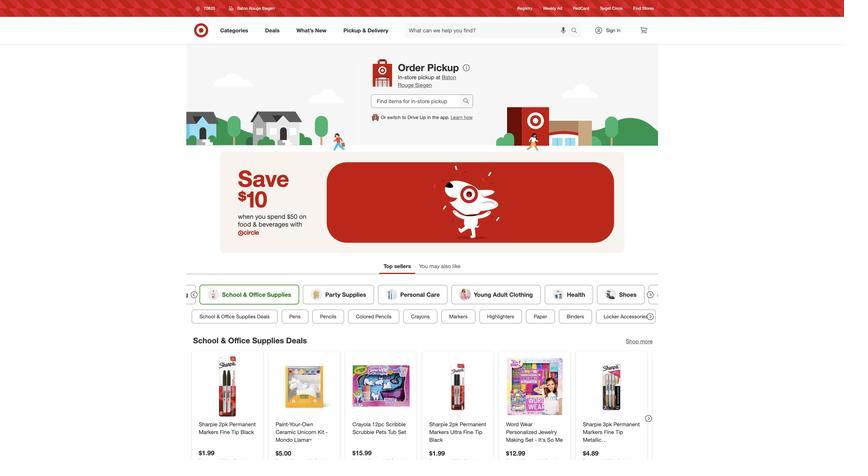 Task type: describe. For each thing, give the bounding box(es) containing it.
pens
[[289, 313, 301, 320]]

sharpie 2pk permanent markers fine tip black link
[[199, 420, 256, 436]]

adult
[[493, 291, 508, 298]]

1 horizontal spatial siegen
[[416, 82, 432, 88]]

pets
[[376, 428, 387, 435]]

ad
[[558, 6, 563, 11]]

shoes button
[[597, 285, 645, 304]]

fine for $1.99
[[220, 428, 230, 435]]

so
[[547, 436, 554, 443]]

markers for sharpie 2pk permanent markers ultra fine tip black
[[429, 428, 449, 435]]

like
[[453, 263, 461, 269]]

rouge inside the baton rouge siegen
[[398, 82, 414, 88]]

new
[[315, 27, 327, 34]]

kitchen & dining button
[[119, 285, 196, 304]]

sellers
[[395, 263, 411, 269]]

young adult clothing button
[[452, 285, 541, 304]]

word wear personalized jewelry making set - it's so me link
[[506, 420, 564, 444]]

find stores
[[634, 6, 654, 11]]

markers for sharpie 3pk permanent markers fine tip metallic gold/silver/bronze
[[583, 428, 603, 435]]

3pk
[[603, 421, 612, 427]]

redcard
[[574, 6, 590, 11]]

what's new
[[297, 27, 327, 34]]

categories
[[220, 27, 248, 34]]

2 vertical spatial deals
[[286, 336, 307, 345]]

sign in link
[[589, 23, 631, 38]]

pickup & delivery link
[[338, 23, 397, 38]]

accessories
[[621, 313, 648, 320]]

switch
[[388, 114, 401, 120]]

office inside the school & office supplies button
[[249, 291, 265, 298]]

in-
[[398, 74, 405, 81]]

llama™
[[294, 436, 312, 443]]

2pk for fine
[[219, 421, 228, 427]]

sharpie 2pk permanent markers fine tip black
[[199, 421, 256, 435]]

you
[[419, 263, 428, 269]]

locker
[[604, 313, 619, 320]]

pens button
[[282, 310, 308, 323]]

word wear personalized jewelry making set - it's so me
[[506, 421, 563, 443]]

baton inside baton rouge siegen dropdown button
[[237, 6, 248, 11]]

unicorn
[[297, 428, 316, 435]]

colored
[[356, 313, 374, 320]]

highlighters button
[[480, 310, 522, 323]]

markers for sharpie 2pk permanent markers fine tip black
[[199, 428, 218, 435]]

crayons
[[411, 313, 430, 320]]

app.
[[441, 114, 450, 120]]

ceramic
[[276, 428, 296, 435]]

weekly ad
[[544, 6, 563, 11]]

stores
[[643, 6, 654, 11]]

2 vertical spatial school
[[193, 336, 219, 345]]

fine inside sharpie 2pk permanent markers ultra fine tip black
[[463, 428, 474, 435]]

you
[[255, 212, 266, 220]]

pencils button
[[312, 310, 344, 323]]

1 horizontal spatial baton rouge siegen
[[398, 74, 457, 88]]

sharpie 3pk permanent markers fine tip metallic gold/silver/bronze
[[583, 421, 640, 451]]

order
[[398, 61, 425, 74]]

to
[[402, 114, 407, 120]]

school & office supplies
[[222, 291, 291, 298]]

sharpie for sharpie 2pk permanent markers ultra fine tip black
[[429, 421, 448, 427]]

when
[[238, 212, 254, 220]]

70820 button
[[192, 2, 222, 15]]

what's
[[297, 27, 314, 34]]

tip for $4.89
[[616, 428, 623, 435]]

top
[[384, 263, 393, 269]]

pickup & delivery
[[344, 27, 389, 34]]

target circle link
[[600, 6, 623, 11]]

colored pencils
[[356, 313, 392, 320]]

weekly
[[544, 6, 557, 11]]

making
[[506, 436, 524, 443]]

search button
[[568, 23, 585, 39]]

1 vertical spatial school & office supplies deals
[[193, 336, 307, 345]]

circle
[[613, 6, 623, 11]]

when you spend $50 on food & beverages with circle
[[238, 212, 307, 236]]

personal care
[[400, 291, 440, 298]]

crayola 12pc scribble scrubbie pets tub set link
[[353, 420, 410, 436]]

categories link
[[215, 23, 257, 38]]

personal care button
[[378, 285, 448, 304]]

more
[[641, 338, 653, 345]]

sign in
[[607, 27, 621, 33]]

top sellers
[[384, 263, 411, 269]]

circle
[[244, 228, 259, 236]]

top sellers link
[[380, 260, 415, 274]]

deals inside button
[[257, 313, 270, 320]]

with
[[290, 220, 302, 228]]

deals link
[[260, 23, 288, 38]]

paint-
[[276, 421, 289, 427]]

2pk for ultra
[[450, 421, 459, 427]]

dining
[[170, 291, 188, 298]]

pencils inside button
[[320, 313, 336, 320]]

binders button
[[559, 310, 592, 323]]

target circle
[[600, 6, 623, 11]]

$1.99 for sharpie 2pk permanent markers fine tip black
[[199, 449, 214, 456]]

redcard link
[[574, 6, 590, 11]]

on
[[299, 212, 307, 220]]

deals inside "link"
[[265, 27, 280, 34]]

learn how button
[[451, 114, 473, 121]]

shop
[[626, 338, 639, 345]]

permanent for sharpie 3pk permanent markers fine tip metallic gold/silver/bronze
[[614, 421, 640, 427]]

$1.99 for sharpie 2pk permanent markers ultra fine tip black
[[429, 449, 445, 457]]

sharpie 2pk permanent markers ultra fine tip black
[[429, 421, 486, 443]]



Task type: vqa. For each thing, say whether or not it's contained in the screenshot.
Pack in Shop all Play-Doh Play-Doh Bright Delights 12-Pack
no



Task type: locate. For each thing, give the bounding box(es) containing it.
baton up 'categories' link
[[237, 6, 248, 11]]

baton rouge siegen down order pickup
[[398, 74, 457, 88]]

2 2pk from the left
[[450, 421, 459, 427]]

also
[[441, 263, 451, 269]]

locker accessories
[[604, 313, 648, 320]]

tip inside sharpie 3pk permanent markers fine tip metallic gold/silver/bronze
[[616, 428, 623, 435]]

up
[[420, 114, 426, 120]]

- inside paint-your-own ceramic unicorn kit - mondo llama™
[[326, 428, 328, 435]]

$4.89
[[583, 449, 599, 457]]

young
[[474, 291, 492, 298]]

0 horizontal spatial fine
[[220, 428, 230, 435]]

school & office supplies deals down the school & office supplies button
[[199, 313, 270, 320]]

store
[[405, 74, 417, 81]]

fine inside sharpie 3pk permanent markers fine tip metallic gold/silver/bronze
[[604, 428, 614, 435]]

school & office supplies deals
[[199, 313, 270, 320], [193, 336, 307, 345]]

2 horizontal spatial tip
[[616, 428, 623, 435]]

1 horizontal spatial tip
[[475, 428, 483, 435]]

in right the sign
[[617, 27, 621, 33]]

set inside the crayola 12pc scribble scrubbie pets tub set
[[398, 428, 406, 435]]

the
[[433, 114, 439, 120]]

0 horizontal spatial pickup
[[344, 27, 361, 34]]

black inside sharpie 2pk permanent markers ultra fine tip black
[[429, 436, 443, 443]]

What can we help you find? suggestions appear below search field
[[405, 23, 573, 38]]

beverages
[[259, 220, 289, 228]]

2 horizontal spatial sharpie
[[583, 421, 602, 427]]

$15.99
[[353, 449, 372, 456]]

0 vertical spatial siegen
[[262, 6, 275, 11]]

1 horizontal spatial in
[[617, 27, 621, 33]]

- left it's
[[535, 436, 537, 443]]

1 vertical spatial set
[[525, 436, 534, 443]]

highlighters
[[487, 313, 514, 320]]

set inside 'word wear personalized jewelry making set - it's so me'
[[525, 436, 534, 443]]

1 horizontal spatial -
[[535, 436, 537, 443]]

crayola 12pc scribble scrubbie pets tub set
[[353, 421, 406, 435]]

rouge down in-
[[398, 82, 414, 88]]

pickup
[[344, 27, 361, 34], [428, 61, 459, 74]]

2pk inside sharpie 2pk permanent markers ultra fine tip black
[[450, 421, 459, 427]]

0 vertical spatial deals
[[265, 27, 280, 34]]

siegen inside dropdown button
[[262, 6, 275, 11]]

gold/silver/bronze
[[583, 444, 629, 451]]

1 vertical spatial baton rouge siegen
[[398, 74, 457, 88]]

$1.99 down sharpie 2pk permanent markers fine tip black link
[[199, 449, 214, 456]]

1 vertical spatial baton
[[442, 74, 457, 81]]

health
[[567, 291, 585, 298]]

baton rouge siegen button
[[225, 2, 279, 15]]

1 pencils from the left
[[320, 313, 336, 320]]

fine
[[220, 428, 230, 435], [463, 428, 474, 435], [604, 428, 614, 435]]

sharpie inside sharpie 2pk permanent markers fine tip black
[[199, 421, 217, 427]]

deals down school & office supplies
[[257, 313, 270, 320]]

crayons button
[[404, 310, 438, 323]]

sharpie 3pk permanent markers fine tip metallic gold/silver/bronze image
[[582, 356, 642, 416], [582, 356, 642, 416]]

1 vertical spatial siegen
[[416, 82, 432, 88]]

0 horizontal spatial in
[[428, 114, 431, 120]]

office inside school & office supplies deals button
[[221, 313, 235, 320]]

1 horizontal spatial permanent
[[460, 421, 486, 427]]

word
[[506, 421, 519, 427]]

0 vertical spatial office
[[249, 291, 265, 298]]

& inside when you spend $50 on food & beverages with circle
[[253, 220, 257, 228]]

kitchen & dining
[[141, 291, 188, 298]]

colored pencils button
[[348, 310, 399, 323]]

tip
[[232, 428, 239, 435], [475, 428, 483, 435], [616, 428, 623, 435]]

office up school & office supplies deals button
[[249, 291, 265, 298]]

1 horizontal spatial $1.99
[[429, 449, 445, 457]]

school & office supplies deals button
[[192, 310, 278, 323]]

1 vertical spatial school
[[199, 313, 215, 320]]

drive
[[408, 114, 419, 120]]

siegen
[[262, 6, 275, 11], [416, 82, 432, 88]]

locker accessories button
[[596, 310, 656, 323]]

in right up
[[428, 114, 431, 120]]

2 sharpie from the left
[[429, 421, 448, 427]]

paint-your-own ceramic unicorn kit - mondo llama™
[[276, 421, 328, 443]]

or
[[381, 114, 386, 120]]

0 horizontal spatial $1.99
[[199, 449, 214, 456]]

markers inside sharpie 2pk permanent markers ultra fine tip black
[[429, 428, 449, 435]]

$1.99
[[199, 449, 214, 456], [429, 449, 445, 457]]

set right 'tub'
[[398, 428, 406, 435]]

young adult clothing
[[474, 291, 533, 298]]

2 pencils from the left
[[375, 313, 392, 320]]

pencils down 'party'
[[320, 313, 336, 320]]

black inside sharpie 2pk permanent markers fine tip black
[[241, 428, 254, 435]]

0 horizontal spatial siegen
[[262, 6, 275, 11]]

- inside 'word wear personalized jewelry making set - it's so me'
[[535, 436, 537, 443]]

0 vertical spatial school
[[222, 291, 242, 298]]

2 horizontal spatial fine
[[604, 428, 614, 435]]

3 permanent from the left
[[614, 421, 640, 427]]

learn
[[451, 114, 463, 120]]

kit
[[318, 428, 324, 435]]

1 vertical spatial black
[[429, 436, 443, 443]]

2 horizontal spatial permanent
[[614, 421, 640, 427]]

2 permanent from the left
[[460, 421, 486, 427]]

markers inside sharpie 3pk permanent markers fine tip metallic gold/silver/bronze
[[583, 428, 603, 435]]

may
[[430, 263, 440, 269]]

tip for $1.99
[[232, 428, 239, 435]]

2 vertical spatial office
[[228, 336, 250, 345]]

deals
[[265, 27, 280, 34], [257, 313, 270, 320], [286, 336, 307, 345]]

12pc
[[372, 421, 384, 427]]

$50
[[287, 212, 298, 220]]

1 vertical spatial -
[[535, 436, 537, 443]]

- for $5.00
[[326, 428, 328, 435]]

sharpie for sharpie 2pk permanent markers fine tip black
[[199, 421, 217, 427]]

siegen down "pickup" on the top
[[416, 82, 432, 88]]

own
[[302, 421, 313, 427]]

set down the personalized
[[525, 436, 534, 443]]

0 horizontal spatial sharpie
[[199, 421, 217, 427]]

0 vertical spatial -
[[326, 428, 328, 435]]

personal
[[400, 291, 425, 298]]

school & office supplies button
[[200, 285, 299, 304]]

0 vertical spatial baton rouge siegen
[[237, 6, 275, 11]]

$12.99
[[506, 449, 526, 457]]

siegen up deals "link"
[[262, 6, 275, 11]]

1 vertical spatial in
[[428, 114, 431, 120]]

tub
[[388, 428, 397, 435]]

paper
[[534, 313, 547, 320]]

permanent inside sharpie 2pk permanent markers ultra fine tip black
[[460, 421, 486, 427]]

sharpie for sharpie 3pk permanent markers fine tip metallic gold/silver/bronze
[[583, 421, 602, 427]]

2 fine from the left
[[463, 428, 474, 435]]

0 horizontal spatial set
[[398, 428, 406, 435]]

0 vertical spatial black
[[241, 428, 254, 435]]

fine inside sharpie 2pk permanent markers fine tip black
[[220, 428, 230, 435]]

permanent inside sharpie 2pk permanent markers fine tip black
[[229, 421, 256, 427]]

food
[[238, 220, 251, 228]]

pickup left delivery
[[344, 27, 361, 34]]

2pk
[[219, 421, 228, 427], [450, 421, 459, 427]]

ultra
[[451, 428, 462, 435]]

1 fine from the left
[[220, 428, 230, 435]]

0 horizontal spatial tip
[[232, 428, 239, 435]]

sharpie 2pk permanent markers ultra fine tip black image
[[428, 356, 488, 416], [428, 356, 488, 416]]

markers inside button
[[449, 313, 468, 320]]

baton rouge siegen inside baton rouge siegen dropdown button
[[237, 6, 275, 11]]

tip inside sharpie 2pk permanent markers ultra fine tip black
[[475, 428, 483, 435]]

what's new link
[[291, 23, 335, 38]]

1 vertical spatial rouge
[[398, 82, 414, 88]]

search
[[568, 28, 585, 34]]

office down the school & office supplies button
[[221, 313, 235, 320]]

deals down baton rouge siegen dropdown button
[[265, 27, 280, 34]]

set
[[398, 428, 406, 435], [525, 436, 534, 443]]

sharpie inside sharpie 3pk permanent markers fine tip metallic gold/silver/bronze
[[583, 421, 602, 427]]

3 tip from the left
[[616, 428, 623, 435]]

1 sharpie from the left
[[199, 421, 217, 427]]

fine for $4.89
[[604, 428, 614, 435]]

wear
[[521, 421, 533, 427]]

1 vertical spatial pickup
[[428, 61, 459, 74]]

your-
[[289, 421, 302, 427]]

1 horizontal spatial baton
[[442, 74, 457, 81]]

pickup
[[418, 74, 435, 81]]

pencils right colored
[[375, 313, 392, 320]]

pickup up at
[[428, 61, 459, 74]]

paint-your-own ceramic unicorn kit - mondo llama™ image
[[274, 356, 334, 416], [274, 356, 334, 416]]

personalized
[[506, 428, 537, 435]]

- right kit
[[326, 428, 328, 435]]

find
[[634, 6, 642, 11]]

mondo
[[276, 436, 293, 443]]

you may also like link
[[415, 260, 465, 274]]

school & office supplies deals down school & office supplies deals button
[[193, 336, 307, 345]]

pencils
[[320, 313, 336, 320], [375, 313, 392, 320]]

0 horizontal spatial baton
[[237, 6, 248, 11]]

- for $12.99
[[535, 436, 537, 443]]

0 horizontal spatial 2pk
[[219, 421, 228, 427]]

sharpie inside sharpie 2pk permanent markers ultra fine tip black
[[429, 421, 448, 427]]

baton rouge siegen up deals "link"
[[237, 6, 275, 11]]

rouge up deals "link"
[[249, 6, 261, 11]]

me
[[556, 436, 563, 443]]

crayola 12pc scribble scrubbie pets tub set image
[[351, 356, 411, 416], [351, 356, 411, 416]]

0 horizontal spatial pencils
[[320, 313, 336, 320]]

deals down pens "button"
[[286, 336, 307, 345]]

$10
[[238, 186, 267, 213]]

sharpie 2pk permanent markers fine tip black image
[[197, 356, 257, 416], [197, 356, 257, 416]]

clothing
[[510, 291, 533, 298]]

word wear personalized jewelry making set - it's so me image
[[505, 356, 565, 416], [505, 356, 565, 416]]

0 vertical spatial school & office supplies deals
[[199, 313, 270, 320]]

paper button
[[526, 310, 555, 323]]

1 permanent from the left
[[229, 421, 256, 427]]

permanent inside sharpie 3pk permanent markers fine tip metallic gold/silver/bronze
[[614, 421, 640, 427]]

rouge inside dropdown button
[[249, 6, 261, 11]]

sharpie
[[199, 421, 217, 427], [429, 421, 448, 427], [583, 421, 602, 427]]

permanent for sharpie 2pk permanent markers ultra fine tip black
[[460, 421, 486, 427]]

3 fine from the left
[[604, 428, 614, 435]]

it's
[[539, 436, 546, 443]]

shoes
[[620, 291, 637, 298]]

baton inside the baton rouge siegen
[[442, 74, 457, 81]]

party supplies button
[[303, 285, 374, 304]]

2 tip from the left
[[475, 428, 483, 435]]

you may also like
[[419, 263, 461, 269]]

pencils inside button
[[375, 313, 392, 320]]

how
[[464, 114, 473, 120]]

1 tip from the left
[[232, 428, 239, 435]]

0 vertical spatial in
[[617, 27, 621, 33]]

weekly ad link
[[544, 6, 563, 11]]

$1.99 down sharpie 2pk permanent markers ultra fine tip black on the bottom of page
[[429, 449, 445, 457]]

spend
[[268, 212, 286, 220]]

baton right at
[[442, 74, 457, 81]]

0 vertical spatial baton
[[237, 6, 248, 11]]

1 horizontal spatial fine
[[463, 428, 474, 435]]

Find items for in-store pickup search field
[[372, 95, 460, 108]]

1 horizontal spatial 2pk
[[450, 421, 459, 427]]

jewelry
[[539, 428, 557, 435]]

1 horizontal spatial sharpie
[[429, 421, 448, 427]]

registry
[[518, 6, 533, 11]]

0 horizontal spatial baton rouge siegen
[[237, 6, 275, 11]]

3 sharpie from the left
[[583, 421, 602, 427]]

baton rouge siegen
[[237, 6, 275, 11], [398, 74, 457, 88]]

0 horizontal spatial permanent
[[229, 421, 256, 427]]

0 horizontal spatial black
[[241, 428, 254, 435]]

1 horizontal spatial set
[[525, 436, 534, 443]]

1 horizontal spatial pencils
[[375, 313, 392, 320]]

markers inside sharpie 2pk permanent markers fine tip black
[[199, 428, 218, 435]]

school & office supplies deals inside button
[[199, 313, 270, 320]]

sharpie 2pk permanent markers ultra fine tip black link
[[429, 420, 487, 444]]

0 vertical spatial pickup
[[344, 27, 361, 34]]

delivery
[[368, 27, 389, 34]]

tip inside sharpie 2pk permanent markers fine tip black
[[232, 428, 239, 435]]

permanent for sharpie 2pk permanent markers fine tip black
[[229, 421, 256, 427]]

black
[[241, 428, 254, 435], [429, 436, 443, 443]]

party
[[325, 291, 341, 298]]

office down school & office supplies deals button
[[228, 336, 250, 345]]

metallic
[[583, 436, 602, 443]]

1 vertical spatial deals
[[257, 313, 270, 320]]

0 vertical spatial rouge
[[249, 6, 261, 11]]

0 vertical spatial set
[[398, 428, 406, 435]]

2pk inside sharpie 2pk permanent markers fine tip black
[[219, 421, 228, 427]]

0 horizontal spatial -
[[326, 428, 328, 435]]

1 horizontal spatial pickup
[[428, 61, 459, 74]]

1 vertical spatial office
[[221, 313, 235, 320]]

health button
[[545, 285, 593, 304]]

0 horizontal spatial rouge
[[249, 6, 261, 11]]

shop more
[[626, 338, 653, 345]]

1 horizontal spatial black
[[429, 436, 443, 443]]

1 horizontal spatial rouge
[[398, 82, 414, 88]]

1 2pk from the left
[[219, 421, 228, 427]]



